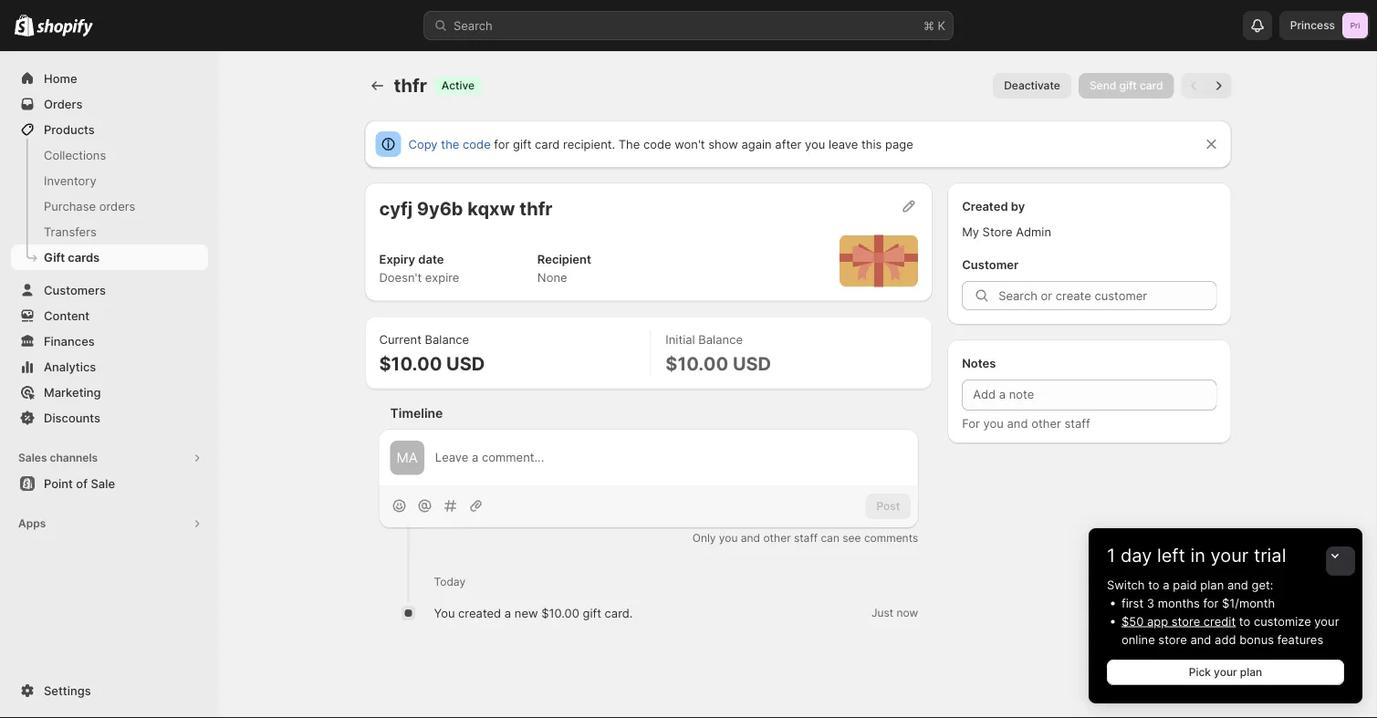 Task type: describe. For each thing, give the bounding box(es) containing it.
other for for
[[1032, 416, 1061, 430]]

point of sale link
[[11, 471, 208, 497]]

$1/month
[[1222, 596, 1275, 610]]

card inside button
[[1140, 79, 1163, 92]]

current balance $10.00 usd
[[379, 333, 485, 375]]

kqxw
[[468, 197, 515, 220]]

first
[[1122, 596, 1144, 610]]

1 day left in your trial
[[1107, 544, 1286, 567]]

my store admin
[[962, 225, 1051, 239]]

for for $1/month
[[1203, 596, 1219, 610]]

3
[[1147, 596, 1155, 610]]

1
[[1107, 544, 1116, 567]]

recipient
[[537, 252, 591, 267]]

months
[[1158, 596, 1200, 610]]

usd for current balance $10.00 usd
[[446, 352, 485, 375]]

previous image
[[1185, 77, 1203, 95]]

cards
[[68, 250, 100, 264]]

staff for only you and other staff can see comments
[[794, 531, 818, 545]]

sales
[[18, 451, 47, 465]]

$10.00 for current balance $10.00 usd
[[379, 352, 442, 375]]

today
[[434, 575, 466, 589]]

$50 app store credit link
[[1122, 614, 1236, 628]]

copy the code button
[[397, 131, 502, 157]]

trial
[[1254, 544, 1286, 567]]

1 vertical spatial card
[[535, 137, 560, 151]]

⌘
[[924, 18, 935, 32]]

your inside dropdown button
[[1211, 544, 1249, 567]]

discounts
[[44, 411, 100, 425]]

and up '$1/month'
[[1228, 578, 1249, 592]]

gift inside button
[[1119, 79, 1137, 92]]

comments
[[864, 531, 918, 545]]

none
[[537, 271, 567, 285]]

expire
[[425, 271, 460, 285]]

content
[[44, 309, 90, 323]]

orders
[[44, 97, 83, 111]]

balance for current balance $10.00 usd
[[425, 333, 469, 347]]

1 vertical spatial gift
[[513, 137, 532, 151]]

for for gift
[[494, 137, 510, 151]]

day
[[1121, 544, 1152, 567]]

transfers link
[[11, 219, 208, 245]]

1 horizontal spatial $10.00
[[541, 606, 579, 620]]

orders link
[[11, 91, 208, 117]]

just
[[872, 606, 894, 620]]

my
[[962, 225, 979, 239]]

search
[[454, 18, 493, 32]]

home link
[[11, 66, 208, 91]]

in
[[1191, 544, 1206, 567]]

new
[[515, 606, 538, 620]]

customers link
[[11, 277, 208, 303]]

home
[[44, 71, 77, 85]]

0 vertical spatial you
[[805, 137, 825, 151]]

staff for for you and other staff
[[1065, 416, 1090, 430]]

balance for initial balance $10.00 usd
[[699, 333, 743, 347]]

sales channels
[[18, 451, 98, 465]]

see
[[843, 531, 861, 545]]

recipient none
[[537, 252, 591, 285]]

the
[[619, 137, 640, 151]]

card.
[[605, 606, 633, 620]]

Add a note text field
[[962, 380, 1217, 411]]

marketing link
[[11, 380, 208, 405]]

0 horizontal spatial to
[[1148, 578, 1160, 592]]

0 horizontal spatial plan
[[1201, 578, 1224, 592]]

bonus
[[1240, 633, 1274, 647]]

won't
[[675, 137, 705, 151]]

to inside the to customize your online store and add bonus features
[[1239, 614, 1251, 628]]

customize
[[1254, 614, 1311, 628]]

you for only you and other staff can see comments
[[719, 531, 738, 545]]

gift cards
[[44, 250, 100, 264]]

doesn't
[[379, 271, 422, 285]]

the
[[441, 137, 459, 151]]

to customize your online store and add bonus features
[[1122, 614, 1339, 647]]

products link
[[11, 117, 208, 142]]

point of sale
[[44, 476, 115, 491]]

deactivate button
[[993, 73, 1071, 99]]

1 day left in your trial button
[[1089, 528, 1363, 567]]

can
[[821, 531, 840, 545]]

gift cards link
[[11, 245, 208, 270]]

and inside the to customize your online store and add bonus features
[[1191, 633, 1212, 647]]

active
[[442, 79, 475, 92]]

avatar with initials m a image
[[390, 441, 424, 475]]

princess
[[1290, 19, 1335, 32]]

store inside the to customize your online store and add bonus features
[[1159, 633, 1187, 647]]

and right for
[[1007, 416, 1028, 430]]

purchase
[[44, 199, 96, 213]]

send gift card
[[1090, 79, 1163, 92]]

initial balance $10.00 usd
[[666, 333, 771, 375]]

transfers
[[44, 225, 97, 239]]

copy the code for gift card recipient. the code won't show again after you leave this page
[[408, 137, 913, 151]]

admin
[[1016, 225, 1051, 239]]

current
[[379, 333, 422, 347]]

again
[[742, 137, 772, 151]]



Task type: locate. For each thing, give the bounding box(es) containing it.
a for new
[[505, 606, 511, 620]]

1 vertical spatial you
[[983, 416, 1004, 430]]

1 vertical spatial staff
[[794, 531, 818, 545]]

settings
[[44, 684, 91, 698]]

balance right "current"
[[425, 333, 469, 347]]

1 day left in your trial element
[[1089, 576, 1363, 704]]

0 vertical spatial to
[[1148, 578, 1160, 592]]

card
[[1140, 79, 1163, 92], [535, 137, 560, 151]]

2 code from the left
[[643, 137, 671, 151]]

pick
[[1189, 666, 1211, 679]]

1 horizontal spatial for
[[1203, 596, 1219, 610]]

analytics
[[44, 360, 96, 374]]

1 vertical spatial other
[[763, 531, 791, 545]]

2 horizontal spatial you
[[983, 416, 1004, 430]]

created
[[962, 199, 1008, 213]]

your right pick
[[1214, 666, 1237, 679]]

and right only
[[741, 531, 760, 545]]

code right the
[[643, 137, 671, 151]]

app
[[1147, 614, 1168, 628]]

gift right "send"
[[1119, 79, 1137, 92]]

0 vertical spatial your
[[1211, 544, 1249, 567]]

purchase orders
[[44, 199, 135, 213]]

other left can
[[763, 531, 791, 545]]

1 vertical spatial store
[[1159, 633, 1187, 647]]

staff left can
[[794, 531, 818, 545]]

first 3 months for $1/month
[[1122, 596, 1275, 610]]

thfr left active
[[394, 74, 427, 97]]

you for for you and other staff
[[983, 416, 1004, 430]]

settings link
[[11, 678, 208, 704]]

2 horizontal spatial gift
[[1119, 79, 1137, 92]]

inventory link
[[11, 168, 208, 194]]

usd for initial balance $10.00 usd
[[733, 352, 771, 375]]

store down $50 app store credit
[[1159, 633, 1187, 647]]

and left add
[[1191, 633, 1212, 647]]

you
[[434, 606, 455, 620]]

just now
[[872, 606, 918, 620]]

shopify image
[[37, 19, 93, 37]]

to down '$1/month'
[[1239, 614, 1251, 628]]

for you and other staff
[[962, 416, 1090, 430]]

1 balance from the left
[[425, 333, 469, 347]]

you right for
[[983, 416, 1004, 430]]

switch to a paid plan and get:
[[1107, 578, 1274, 592]]

0 vertical spatial other
[[1032, 416, 1061, 430]]

0 vertical spatial a
[[1163, 578, 1170, 592]]

apps
[[18, 517, 46, 530]]

sales channels button
[[11, 445, 208, 471]]

only you and other staff can see comments
[[693, 531, 918, 545]]

plan
[[1201, 578, 1224, 592], [1240, 666, 1263, 679]]

a left new
[[505, 606, 511, 620]]

1 horizontal spatial plan
[[1240, 666, 1263, 679]]

initial
[[666, 333, 695, 347]]

2 vertical spatial gift
[[583, 606, 601, 620]]

thfr
[[394, 74, 427, 97], [519, 197, 553, 220]]

apps button
[[11, 511, 208, 537]]

1 usd from the left
[[446, 352, 485, 375]]

$10.00 down initial
[[666, 352, 729, 375]]

now
[[897, 606, 918, 620]]

you right only
[[719, 531, 738, 545]]

0 horizontal spatial code
[[463, 137, 491, 151]]

Leave a comment... text field
[[435, 449, 907, 467]]

1 horizontal spatial other
[[1032, 416, 1061, 430]]

0 horizontal spatial card
[[535, 137, 560, 151]]

channels
[[50, 451, 98, 465]]

for up credit
[[1203, 596, 1219, 610]]

2 usd from the left
[[733, 352, 771, 375]]

1 horizontal spatial usd
[[733, 352, 771, 375]]

0 horizontal spatial balance
[[425, 333, 469, 347]]

balance
[[425, 333, 469, 347], [699, 333, 743, 347]]

balance inside current balance $10.00 usd
[[425, 333, 469, 347]]

cyfj 9y6b kqxw thfr
[[379, 197, 553, 220]]

1 horizontal spatial gift
[[583, 606, 601, 620]]

cyfj 9y6b kqxw thfr button
[[379, 197, 553, 220]]

1 vertical spatial thfr
[[519, 197, 553, 220]]

0 horizontal spatial you
[[719, 531, 738, 545]]

marketing
[[44, 385, 101, 399]]

deactivate
[[1004, 79, 1060, 92]]

send
[[1090, 79, 1117, 92]]

a for paid
[[1163, 578, 1170, 592]]

0 horizontal spatial thfr
[[394, 74, 427, 97]]

plan down "bonus" at right
[[1240, 666, 1263, 679]]

pick your plan link
[[1107, 660, 1344, 685]]

balance inside initial balance $10.00 usd
[[699, 333, 743, 347]]

1 horizontal spatial balance
[[699, 333, 743, 347]]

paid
[[1173, 578, 1197, 592]]

0 vertical spatial plan
[[1201, 578, 1224, 592]]

switch
[[1107, 578, 1145, 592]]

a left paid
[[1163, 578, 1170, 592]]

sale
[[91, 476, 115, 491]]

2 vertical spatial you
[[719, 531, 738, 545]]

0 vertical spatial staff
[[1065, 416, 1090, 430]]

$10.00 for initial balance $10.00 usd
[[666, 352, 729, 375]]

1 horizontal spatial code
[[643, 137, 671, 151]]

9y6b
[[417, 197, 463, 220]]

store down months
[[1172, 614, 1200, 628]]

$10.00 inside current balance $10.00 usd
[[379, 352, 442, 375]]

1 vertical spatial plan
[[1240, 666, 1263, 679]]

your up features
[[1315, 614, 1339, 628]]

0 vertical spatial store
[[1172, 614, 1200, 628]]

discounts link
[[11, 405, 208, 431]]

2 horizontal spatial $10.00
[[666, 352, 729, 375]]

to
[[1148, 578, 1160, 592], [1239, 614, 1251, 628]]

gift left recipient.
[[513, 137, 532, 151]]

$10.00 right new
[[541, 606, 579, 620]]

0 horizontal spatial for
[[494, 137, 510, 151]]

after
[[775, 137, 802, 151]]

products
[[44, 122, 95, 136]]

created
[[458, 606, 501, 620]]

0 horizontal spatial staff
[[794, 531, 818, 545]]

0 horizontal spatial usd
[[446, 352, 485, 375]]

get:
[[1252, 578, 1274, 592]]

shopify image
[[15, 14, 34, 36]]

$50 app store credit
[[1122, 614, 1236, 628]]

1 vertical spatial your
[[1315, 614, 1339, 628]]

0 vertical spatial card
[[1140, 79, 1163, 92]]

timeline
[[390, 406, 443, 421]]

1 horizontal spatial you
[[805, 137, 825, 151]]

2 balance from the left
[[699, 333, 743, 347]]

orders
[[99, 199, 135, 213]]

princess image
[[1343, 13, 1368, 38]]

inventory
[[44, 173, 96, 188]]

created by
[[962, 199, 1025, 213]]

for right 'the'
[[494, 137, 510, 151]]

other for only
[[763, 531, 791, 545]]

for inside 1 day left in your trial element
[[1203, 596, 1219, 610]]

1 code from the left
[[463, 137, 491, 151]]

notes
[[962, 356, 996, 370]]

your
[[1211, 544, 1249, 567], [1315, 614, 1339, 628], [1214, 666, 1237, 679]]

store
[[983, 225, 1013, 239]]

and
[[1007, 416, 1028, 430], [741, 531, 760, 545], [1228, 578, 1249, 592], [1191, 633, 1212, 647]]

$10.00 down "current"
[[379, 352, 442, 375]]

card left recipient.
[[535, 137, 560, 151]]

code right 'the'
[[463, 137, 491, 151]]

you right after
[[805, 137, 825, 151]]

card left previous icon
[[1140, 79, 1163, 92]]

analytics link
[[11, 354, 208, 380]]

balance right initial
[[699, 333, 743, 347]]

$10.00 inside initial balance $10.00 usd
[[666, 352, 729, 375]]

point
[[44, 476, 73, 491]]

send gift card button
[[1079, 73, 1174, 99]]

0 horizontal spatial other
[[763, 531, 791, 545]]

gift left card. at the left
[[583, 606, 601, 620]]

0 vertical spatial thfr
[[394, 74, 427, 97]]

Search or create customer text field
[[999, 281, 1217, 310]]

usd inside current balance $10.00 usd
[[446, 352, 485, 375]]

staff
[[1065, 416, 1090, 430], [794, 531, 818, 545]]

finances link
[[11, 329, 208, 354]]

post button
[[866, 494, 911, 519]]

other down add a note text field
[[1032, 416, 1061, 430]]

add
[[1215, 633, 1236, 647]]

copy
[[408, 137, 438, 151]]

expiry
[[379, 252, 415, 267]]

0 horizontal spatial gift
[[513, 137, 532, 151]]

expiry date doesn't expire
[[379, 252, 460, 285]]

0 vertical spatial for
[[494, 137, 510, 151]]

1 horizontal spatial card
[[1140, 79, 1163, 92]]

1 vertical spatial a
[[505, 606, 511, 620]]

1 horizontal spatial a
[[1163, 578, 1170, 592]]

plan up first 3 months for $1/month on the bottom of page
[[1201, 578, 1224, 592]]

0 horizontal spatial $10.00
[[379, 352, 442, 375]]

purchase orders link
[[11, 194, 208, 219]]

features
[[1278, 633, 1324, 647]]

page
[[885, 137, 913, 151]]

your right in
[[1211, 544, 1249, 567]]

credit
[[1204, 614, 1236, 628]]

1 vertical spatial for
[[1203, 596, 1219, 610]]

0 horizontal spatial a
[[505, 606, 511, 620]]

recipient.
[[563, 137, 615, 151]]

show
[[708, 137, 738, 151]]

other
[[1032, 416, 1061, 430], [763, 531, 791, 545]]

⌘ k
[[924, 18, 946, 32]]

1 horizontal spatial to
[[1239, 614, 1251, 628]]

staff down add a note text field
[[1065, 416, 1090, 430]]

left
[[1157, 544, 1186, 567]]

$50
[[1122, 614, 1144, 628]]

2 vertical spatial your
[[1214, 666, 1237, 679]]

to up 3
[[1148, 578, 1160, 592]]

collections
[[44, 148, 106, 162]]

date
[[418, 252, 444, 267]]

online
[[1122, 633, 1155, 647]]

0 vertical spatial gift
[[1119, 79, 1137, 92]]

1 horizontal spatial thfr
[[519, 197, 553, 220]]

customer
[[962, 257, 1019, 272]]

thfr right kqxw
[[519, 197, 553, 220]]

your inside the to customize your online store and add bonus features
[[1315, 614, 1339, 628]]

for
[[494, 137, 510, 151], [1203, 596, 1219, 610]]

1 vertical spatial to
[[1239, 614, 1251, 628]]

this
[[862, 137, 882, 151]]

1 horizontal spatial staff
[[1065, 416, 1090, 430]]

usd inside initial balance $10.00 usd
[[733, 352, 771, 375]]



Task type: vqa. For each thing, say whether or not it's contained in the screenshot.
Search collections text field
no



